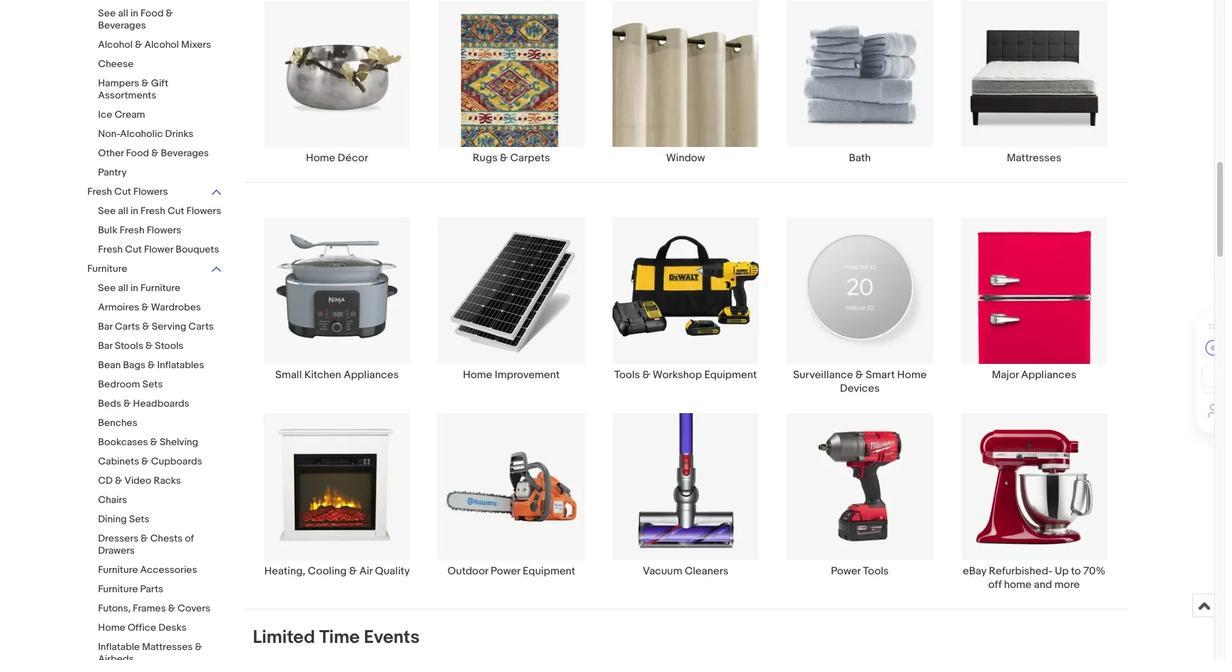 Task type: vqa. For each thing, say whether or not it's contained in the screenshot.
Item condition link
no



Task type: locate. For each thing, give the bounding box(es) containing it.
bar up bean
[[98, 340, 113, 352]]

food down alcoholic at the left top of the page
[[126, 147, 149, 159]]

sets
[[143, 378, 163, 390], [129, 513, 150, 525]]

bulk fresh flowers link
[[98, 224, 223, 238]]

2 carts from the left
[[189, 320, 214, 333]]

beverages down drinks on the top of the page
[[161, 147, 209, 159]]

home left improvement
[[463, 369, 493, 382]]

rugs
[[473, 151, 498, 165]]

furniture parts link
[[98, 583, 223, 597]]

& inside surveillance & smart home devices
[[856, 369, 864, 382]]

beverages up cheese
[[98, 19, 146, 31]]

0 horizontal spatial carts
[[115, 320, 140, 333]]

appliances right kitchen
[[344, 369, 399, 382]]

& down covers
[[195, 641, 202, 653]]

in up 'alcohol & alcohol mixers' link
[[131, 7, 138, 19]]

& down 'non-alcoholic drinks' link
[[151, 147, 159, 159]]

1 vertical spatial in
[[131, 205, 138, 217]]

see all in food & beverages link
[[98, 7, 223, 33]]

all up armoires
[[118, 282, 128, 294]]

home inside see all in food & beverages alcohol & alcohol mixers cheese hampers & gift assortments ice cream non-alcoholic drinks other food & beverages pantry fresh cut flowers see all in fresh cut flowers bulk fresh flowers fresh cut flower bouquets furniture see all in furniture armoires & wardrobes bar carts & serving carts bar stools & stools bean bags & inflatables bedroom sets beds & headboards benches bookcases & shelving cabinets & cupboards cd & video racks chairs dining sets dressers & chests of drawers furniture accessories furniture parts futons, frames & covers home office desks inflatable mattresses & airbeds
[[98, 622, 125, 634]]

stools
[[115, 340, 143, 352], [155, 340, 184, 352]]

cleaners
[[685, 564, 729, 578]]

furniture
[[87, 263, 127, 275], [141, 282, 181, 294], [98, 564, 138, 576], [98, 583, 138, 595]]

0 horizontal spatial equipment
[[523, 564, 576, 578]]

dining sets link
[[98, 513, 223, 527]]

0 vertical spatial tools
[[615, 369, 641, 382]]

carts down wardrobes
[[189, 320, 214, 333]]

1 in from the top
[[131, 7, 138, 19]]

2 appliances from the left
[[1022, 369, 1077, 382]]

all down fresh cut flowers dropdown button
[[118, 205, 128, 217]]

cd
[[98, 475, 113, 487]]

bath link
[[773, 0, 948, 165]]

alcohol up cheese link
[[144, 39, 179, 51]]

flowers down pantry link
[[133, 186, 168, 198]]

see all in fresh cut flowers link
[[98, 205, 223, 218]]

bookcases
[[98, 436, 148, 448]]

time
[[319, 626, 360, 648]]

0 horizontal spatial tools
[[615, 369, 641, 382]]

1 horizontal spatial beverages
[[161, 147, 209, 159]]

power
[[491, 564, 521, 578], [832, 564, 861, 578]]

bar down armoires
[[98, 320, 113, 333]]

flowers
[[133, 186, 168, 198], [187, 205, 221, 217], [147, 224, 182, 236]]

home left décor
[[306, 151, 336, 165]]

see up armoires
[[98, 282, 116, 294]]

1 vertical spatial flowers
[[187, 205, 221, 217]]

refurbished-
[[990, 564, 1053, 578]]

mixers
[[181, 39, 211, 51]]

off
[[989, 578, 1002, 591]]

0 vertical spatial flowers
[[133, 186, 168, 198]]

0 horizontal spatial power
[[491, 564, 521, 578]]

armoires & wardrobes link
[[98, 301, 223, 315]]

furniture down bulk
[[87, 263, 127, 275]]

in
[[131, 7, 138, 19], [131, 205, 138, 217], [131, 282, 138, 294]]

3 all from the top
[[118, 282, 128, 294]]

alcoholic
[[120, 128, 163, 140]]

1 vertical spatial mattresses
[[142, 641, 193, 653]]

0 horizontal spatial appliances
[[344, 369, 399, 382]]

cut down pantry
[[114, 186, 131, 198]]

beverages
[[98, 19, 146, 31], [161, 147, 209, 159]]

0 horizontal spatial stools
[[115, 340, 143, 352]]

outdoor power equipment
[[448, 564, 576, 578]]

home décor
[[306, 151, 368, 165]]

see
[[98, 7, 116, 19], [98, 205, 116, 217], [98, 282, 116, 294]]

1 vertical spatial food
[[126, 147, 149, 159]]

1 horizontal spatial stools
[[155, 340, 184, 352]]

0 vertical spatial bar
[[98, 320, 113, 333]]

shelving
[[160, 436, 198, 448]]

furniture up futons,
[[98, 583, 138, 595]]

accessories
[[140, 564, 197, 576]]

1 appliances from the left
[[344, 369, 399, 382]]

1 vertical spatial tools
[[864, 564, 889, 578]]

all
[[118, 7, 128, 19], [118, 205, 128, 217], [118, 282, 128, 294]]

appliances right major on the bottom right of page
[[1022, 369, 1077, 382]]

pantry link
[[98, 166, 223, 180]]

sets down bean bags & inflatables link
[[143, 378, 163, 390]]

carts down armoires
[[115, 320, 140, 333]]

dressers & chests of drawers link
[[98, 532, 223, 558]]

1 vertical spatial sets
[[129, 513, 150, 525]]

2 vertical spatial all
[[118, 282, 128, 294]]

heating, cooling & air quality link
[[250, 413, 425, 591]]

bath
[[850, 151, 872, 165]]

in up armoires
[[131, 282, 138, 294]]

flowers up bouquets
[[187, 205, 221, 217]]

sets right dining
[[129, 513, 150, 525]]

other food & beverages link
[[98, 147, 223, 161]]

0 vertical spatial all
[[118, 7, 128, 19]]

1 vertical spatial beverages
[[161, 147, 209, 159]]

home
[[1005, 578, 1032, 591]]

alcohol up cheese
[[98, 39, 133, 51]]

power tools
[[832, 564, 889, 578]]

0 horizontal spatial mattresses
[[142, 641, 193, 653]]

1 vertical spatial all
[[118, 205, 128, 217]]

of
[[185, 532, 194, 544]]

70%
[[1084, 564, 1106, 578]]

3 see from the top
[[98, 282, 116, 294]]

stools up bags
[[115, 340, 143, 352]]

food up 'alcohol & alcohol mixers' link
[[141, 7, 164, 19]]

chairs
[[98, 494, 127, 506]]

vacuum cleaners link
[[599, 413, 773, 591]]

see up bulk
[[98, 205, 116, 217]]

stools down the serving
[[155, 340, 184, 352]]

2 vertical spatial see
[[98, 282, 116, 294]]

0 vertical spatial see
[[98, 7, 116, 19]]

0 vertical spatial beverages
[[98, 19, 146, 31]]

1 stools from the left
[[115, 340, 143, 352]]

0 horizontal spatial alcohol
[[98, 39, 133, 51]]

0 vertical spatial in
[[131, 7, 138, 19]]

bouquets
[[176, 243, 219, 255]]

fresh cut flower bouquets link
[[98, 243, 223, 257]]

armoires
[[98, 301, 139, 313]]

cheese
[[98, 58, 134, 70]]

in down fresh cut flowers dropdown button
[[131, 205, 138, 217]]

& up the video
[[142, 455, 149, 467]]

bar carts & serving carts link
[[98, 320, 223, 334]]

mattresses
[[1008, 151, 1062, 165], [142, 641, 193, 653]]

to
[[1072, 564, 1082, 578]]

& right beds
[[124, 397, 131, 410]]

& up 'alcohol & alcohol mixers' link
[[166, 7, 173, 19]]

fresh down fresh cut flowers dropdown button
[[141, 205, 165, 217]]

3 in from the top
[[131, 282, 138, 294]]

1 horizontal spatial alcohol
[[144, 39, 179, 51]]

racks
[[154, 475, 181, 487]]

2 vertical spatial in
[[131, 282, 138, 294]]

parts
[[140, 583, 164, 595]]

covers
[[178, 602, 211, 614]]

small
[[275, 369, 302, 382]]

flowers down see all in fresh cut flowers link at left
[[147, 224, 182, 236]]

surveillance & smart home devices link
[[773, 217, 948, 396]]

0 vertical spatial mattresses
[[1008, 151, 1062, 165]]

cheese link
[[98, 58, 223, 71]]

see up cheese
[[98, 7, 116, 19]]

bean bags & inflatables link
[[98, 359, 223, 373]]

home décor link
[[250, 0, 425, 165]]

major appliances
[[993, 369, 1077, 382]]

1 horizontal spatial power
[[832, 564, 861, 578]]

home down futons,
[[98, 622, 125, 634]]

cut up bulk fresh flowers link
[[168, 205, 184, 217]]

all up 'alcohol & alcohol mixers' link
[[118, 7, 128, 19]]

ice
[[98, 108, 112, 121]]

1 vertical spatial see
[[98, 205, 116, 217]]

1 horizontal spatial carts
[[189, 320, 214, 333]]

1 horizontal spatial appliances
[[1022, 369, 1077, 382]]

fresh
[[87, 186, 112, 198], [141, 205, 165, 217], [120, 224, 145, 236], [98, 243, 123, 255]]

fresh down pantry
[[87, 186, 112, 198]]

home right smart
[[898, 369, 927, 382]]

window
[[667, 151, 706, 165]]

heating,
[[264, 564, 306, 578]]

inflatables
[[157, 359, 204, 371]]

0 vertical spatial equipment
[[705, 369, 757, 382]]

2 power from the left
[[832, 564, 861, 578]]

furniture accessories link
[[98, 564, 223, 577]]

vacuum
[[643, 564, 683, 578]]

hampers
[[98, 77, 139, 89]]

vacuum cleaners
[[643, 564, 729, 578]]

appliances
[[344, 369, 399, 382], [1022, 369, 1077, 382]]

1 vertical spatial bar
[[98, 340, 113, 352]]

1 all from the top
[[118, 7, 128, 19]]

& left smart
[[856, 369, 864, 382]]

cream
[[115, 108, 145, 121]]

cut left flower
[[125, 243, 142, 255]]

1 horizontal spatial mattresses
[[1008, 151, 1062, 165]]



Task type: describe. For each thing, give the bounding box(es) containing it.
& down benches link
[[150, 436, 158, 448]]

2 vertical spatial cut
[[125, 243, 142, 255]]

heating, cooling & air quality
[[264, 564, 410, 578]]

1 bar from the top
[[98, 320, 113, 333]]

hampers & gift assortments link
[[98, 77, 223, 103]]

2 bar from the top
[[98, 340, 113, 352]]

kitchen
[[305, 369, 342, 382]]

window link
[[599, 0, 773, 165]]

bean
[[98, 359, 121, 371]]

drinks
[[165, 128, 194, 140]]

furniture down 'drawers'
[[98, 564, 138, 576]]

1 alcohol from the left
[[98, 39, 133, 51]]

desks
[[159, 622, 187, 634]]

& down see all in furniture link
[[142, 301, 149, 313]]

drawers
[[98, 544, 135, 557]]

& down bar carts & serving carts link
[[146, 340, 153, 352]]

power tools link
[[773, 413, 948, 591]]

1 carts from the left
[[115, 320, 140, 333]]

frames
[[133, 602, 166, 614]]

tools & workshop equipment
[[615, 369, 757, 382]]

2 see from the top
[[98, 205, 116, 217]]

1 vertical spatial cut
[[168, 205, 184, 217]]

& left the serving
[[142, 320, 150, 333]]

0 vertical spatial cut
[[114, 186, 131, 198]]

2 all from the top
[[118, 205, 128, 217]]

1 horizontal spatial tools
[[864, 564, 889, 578]]

furniture down furniture dropdown button
[[141, 282, 181, 294]]

smart
[[866, 369, 896, 382]]

limited time events
[[253, 626, 420, 648]]

airbeds
[[98, 653, 134, 660]]

fresh cut flowers button
[[87, 186, 223, 199]]

& up cheese link
[[135, 39, 142, 51]]

non-alcoholic drinks link
[[98, 128, 223, 141]]

1 see from the top
[[98, 7, 116, 19]]

1 horizontal spatial equipment
[[705, 369, 757, 382]]

quality
[[375, 564, 410, 578]]

inflatable
[[98, 641, 140, 653]]

serving
[[152, 320, 186, 333]]

small kitchen appliances
[[275, 369, 399, 382]]

bedroom
[[98, 378, 140, 390]]

bar stools & stools link
[[98, 340, 223, 353]]

ebay refurbished- up to 70% off home and more link
[[948, 413, 1122, 591]]

2 vertical spatial flowers
[[147, 224, 182, 236]]

1 power from the left
[[491, 564, 521, 578]]

& left workshop at the right bottom of page
[[643, 369, 651, 382]]

major appliances link
[[948, 217, 1122, 396]]

headboards
[[133, 397, 190, 410]]

outdoor power equipment link
[[425, 413, 599, 591]]

bags
[[123, 359, 146, 371]]

2 stools from the left
[[155, 340, 184, 352]]

other
[[98, 147, 124, 159]]

2 alcohol from the left
[[144, 39, 179, 51]]

2 in from the top
[[131, 205, 138, 217]]

dressers
[[98, 532, 139, 544]]

tools & workshop equipment link
[[599, 217, 773, 396]]

& right bags
[[148, 359, 155, 371]]

1 vertical spatial equipment
[[523, 564, 576, 578]]

carpets
[[511, 151, 550, 165]]

benches link
[[98, 417, 223, 430]]

and
[[1035, 578, 1053, 591]]

chairs link
[[98, 494, 223, 507]]

fresh down bulk
[[98, 243, 123, 255]]

assortments
[[98, 89, 156, 101]]

bookcases & shelving link
[[98, 436, 223, 450]]

outdoor
[[448, 564, 489, 578]]

& right 'rugs'
[[500, 151, 508, 165]]

ice cream link
[[98, 108, 223, 122]]

home improvement link
[[425, 217, 599, 396]]

0 vertical spatial sets
[[143, 378, 163, 390]]

inflatable mattresses & airbeds link
[[98, 641, 223, 660]]

events
[[364, 626, 420, 648]]

& left air
[[349, 564, 357, 578]]

up
[[1056, 564, 1070, 578]]

air
[[360, 564, 373, 578]]

surveillance
[[794, 369, 854, 382]]

futons, frames & covers link
[[98, 602, 223, 616]]

dining
[[98, 513, 127, 525]]

wardrobes
[[151, 301, 201, 313]]

cooling
[[308, 564, 347, 578]]

beds & headboards link
[[98, 397, 223, 411]]

bulk
[[98, 224, 118, 236]]

alcohol & alcohol mixers link
[[98, 39, 223, 52]]

bedroom sets link
[[98, 378, 223, 392]]

ebay refurbished- up to 70% off home and more
[[964, 564, 1106, 591]]

0 vertical spatial food
[[141, 7, 164, 19]]

devices
[[841, 382, 880, 396]]

& left 'gift'
[[142, 77, 149, 89]]

rugs & carpets link
[[425, 0, 599, 165]]

home office desks link
[[98, 622, 223, 635]]

ebay
[[964, 564, 987, 578]]

cd & video racks link
[[98, 475, 223, 488]]

chests
[[150, 532, 183, 544]]

surveillance & smart home devices
[[794, 369, 927, 396]]

futons,
[[98, 602, 131, 614]]

décor
[[338, 151, 368, 165]]

fresh right bulk
[[120, 224, 145, 236]]

benches
[[98, 417, 138, 429]]

see all in food & beverages alcohol & alcohol mixers cheese hampers & gift assortments ice cream non-alcoholic drinks other food & beverages pantry fresh cut flowers see all in fresh cut flowers bulk fresh flowers fresh cut flower bouquets furniture see all in furniture armoires & wardrobes bar carts & serving carts bar stools & stools bean bags & inflatables bedroom sets beds & headboards benches bookcases & shelving cabinets & cupboards cd & video racks chairs dining sets dressers & chests of drawers furniture accessories furniture parts futons, frames & covers home office desks inflatable mattresses & airbeds
[[87, 7, 221, 660]]

flower
[[144, 243, 173, 255]]

& right cd
[[115, 475, 122, 487]]

& left the chests
[[141, 532, 148, 544]]

video
[[124, 475, 151, 487]]

0 horizontal spatial beverages
[[98, 19, 146, 31]]

home inside surveillance & smart home devices
[[898, 369, 927, 382]]

non-
[[98, 128, 120, 140]]

small kitchen appliances link
[[250, 217, 425, 396]]

improvement
[[495, 369, 560, 382]]

furniture button
[[87, 263, 223, 276]]

more
[[1055, 578, 1081, 591]]

& up desks
[[168, 602, 176, 614]]

mattresses inside see all in food & beverages alcohol & alcohol mixers cheese hampers & gift assortments ice cream non-alcoholic drinks other food & beverages pantry fresh cut flowers see all in fresh cut flowers bulk fresh flowers fresh cut flower bouquets furniture see all in furniture armoires & wardrobes bar carts & serving carts bar stools & stools bean bags & inflatables bedroom sets beds & headboards benches bookcases & shelving cabinets & cupboards cd & video racks chairs dining sets dressers & chests of drawers furniture accessories furniture parts futons, frames & covers home office desks inflatable mattresses & airbeds
[[142, 641, 193, 653]]



